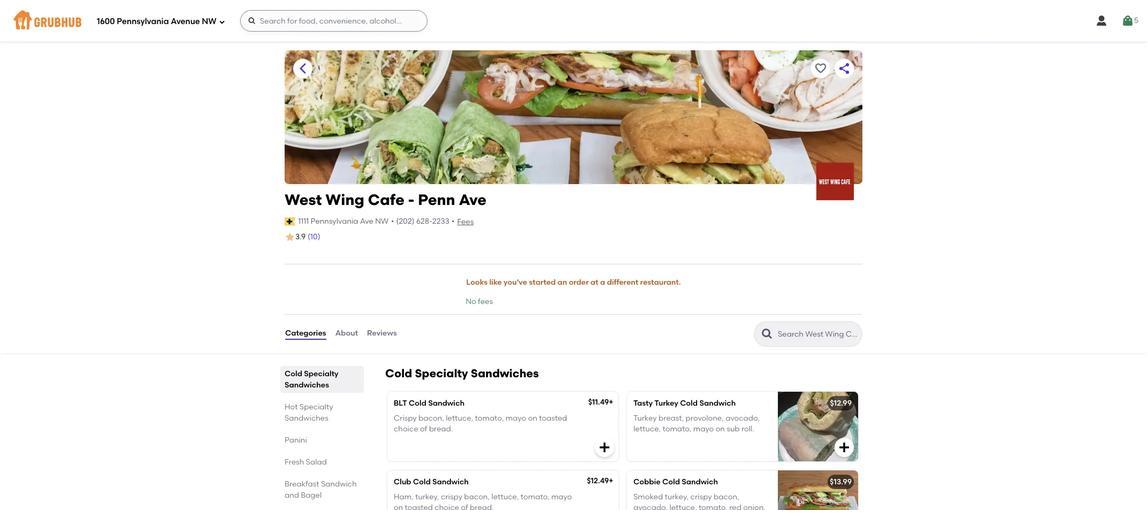Task type: describe. For each thing, give the bounding box(es) containing it.
crispy for cobbie cold sandwich
[[691, 493, 712, 502]]

1600 pennsylvania avenue nw
[[97, 16, 217, 26]]

$11.49 +
[[589, 398, 614, 407]]

save this restaurant image
[[815, 62, 828, 75]]

1 • from the left
[[391, 217, 394, 226]]

blt cold sandwich
[[394, 399, 465, 408]]

(10)
[[308, 232, 321, 241]]

on inside crispy bacon, lettuce, tomato, mayo on toasted choice of bread.
[[528, 414, 538, 423]]

nw for 1111 pennsylvania ave nw
[[375, 217, 389, 226]]

bread. inside ham, turkey, crispy bacon, lettuce, tomato, mayo on toasted choice of bread.
[[470, 503, 494, 510]]

of inside ham, turkey, crispy bacon, lettuce, tomato, mayo on toasted choice of bread.
[[461, 503, 468, 510]]

tasty turkey cold sandwich image
[[779, 392, 859, 461]]

you've
[[504, 278, 528, 287]]

like
[[490, 278, 502, 287]]

looks like you've started an order at a different restaurant. button
[[466, 271, 682, 295]]

about
[[336, 329, 358, 338]]

2233
[[433, 217, 450, 226]]

cold inside tab
[[285, 369, 302, 378]]

avocado, inside turkey breast, provolone, avocado, lettuce, tomato, mayo on sub roll.
[[726, 414, 760, 423]]

2 • from the left
[[452, 217, 455, 226]]

breakfast sandwich and bagel tab
[[285, 478, 360, 501]]

cobbie
[[634, 477, 661, 486]]

svg image inside 5 button
[[1122, 14, 1135, 27]]

(202)
[[397, 217, 415, 226]]

1111 pennsylvania ave nw button
[[298, 216, 389, 228]]

categories button
[[285, 315, 327, 353]]

west
[[285, 191, 322, 209]]

cold up blt
[[386, 367, 412, 380]]

1600
[[97, 16, 115, 26]]

fees button
[[457, 216, 475, 228]]

Search for food, convenience, alcohol... search field
[[240, 10, 428, 32]]

(202) 628-2233 button
[[397, 216, 450, 227]]

cold right blt
[[409, 399, 427, 408]]

tasty
[[634, 399, 653, 408]]

1111 pennsylvania ave nw
[[298, 217, 389, 226]]

ave inside 1111 pennsylvania ave nw button
[[360, 217, 374, 226]]

no
[[466, 297, 477, 306]]

on for turkey breast, provolone, avocado, lettuce, tomato, mayo on sub roll.
[[716, 425, 725, 434]]

5
[[1135, 16, 1139, 25]]

started
[[529, 278, 556, 287]]

main navigation navigation
[[0, 0, 1148, 42]]

turkey breast, provolone, avocado, lettuce, tomato, mayo on sub roll.
[[634, 414, 760, 434]]

club
[[394, 477, 412, 486]]

cold right club
[[413, 477, 431, 486]]

club cold sandwich
[[394, 477, 469, 486]]

bacon, inside crispy bacon, lettuce, tomato, mayo on toasted choice of bread.
[[419, 414, 444, 423]]

reviews
[[367, 329, 397, 338]]

tasty turkey cold sandwich
[[634, 399, 736, 408]]

lettuce, inside smoked turkey, crispy bacon, avocado, lettuce, tomato, red onion
[[670, 503, 697, 510]]

0 vertical spatial turkey
[[655, 399, 679, 408]]

-
[[408, 191, 415, 209]]

provolone,
[[686, 414, 724, 423]]

sub
[[727, 425, 740, 434]]

looks like you've started an order at a different restaurant.
[[467, 278, 681, 287]]

fresh
[[285, 458, 304, 467]]

smoked turkey, crispy bacon, avocado, lettuce, tomato, red onion
[[634, 493, 766, 510]]

0 vertical spatial sandwiches
[[471, 367, 539, 380]]

cold up "provolone,"
[[681, 399, 698, 408]]

hot specialty sandwiches
[[285, 402, 333, 423]]

cold specialty sandwiches tab
[[285, 368, 360, 391]]

mayo for turkey breast, provolone, avocado, lettuce, tomato, mayo on sub roll.
[[694, 425, 714, 434]]

cold right the cobbie
[[663, 477, 681, 486]]

an
[[558, 278, 567, 287]]

lettuce, inside turkey breast, provolone, avocado, lettuce, tomato, mayo on sub roll.
[[634, 425, 661, 434]]

pennsylvania for 1600
[[117, 16, 169, 26]]

5 button
[[1122, 11, 1139, 31]]

about button
[[335, 315, 359, 353]]

bread. inside crispy bacon, lettuce, tomato, mayo on toasted choice of bread.
[[429, 425, 453, 434]]

different
[[607, 278, 639, 287]]

nw for 1600 pennsylvania avenue nw
[[202, 16, 217, 26]]

1111
[[298, 217, 309, 226]]

cafe
[[368, 191, 405, 209]]

west wing cafe - penn ave logo image
[[817, 163, 855, 200]]

bacon, for cobbie
[[714, 493, 740, 502]]

choice inside crispy bacon, lettuce, tomato, mayo on toasted choice of bread.
[[394, 425, 419, 434]]

choice inside ham, turkey, crispy bacon, lettuce, tomato, mayo on toasted choice of bread.
[[435, 503, 460, 510]]

cobbie cold sandwich image
[[779, 470, 859, 510]]

sandwich for ham, turkey, crispy bacon, lettuce, tomato, mayo on toasted choice of bread.
[[433, 477, 469, 486]]

turkey, for ham,
[[416, 493, 439, 502]]

order
[[569, 278, 589, 287]]

crispy for club cold sandwich
[[441, 493, 463, 502]]

search icon image
[[761, 327, 774, 340]]

west wing cafe - penn ave
[[285, 191, 487, 209]]

fees
[[458, 217, 474, 226]]

blt
[[394, 399, 407, 408]]

sandwiches for cold specialty sandwiches tab
[[285, 380, 329, 390]]

+ for $11.49
[[609, 398, 614, 407]]

fresh salad
[[285, 458, 327, 467]]

save this restaurant button
[[812, 59, 831, 78]]

specialty for cold specialty sandwiches tab
[[304, 369, 339, 378]]



Task type: locate. For each thing, give the bounding box(es) containing it.
1 turkey, from the left
[[416, 493, 439, 502]]

0 horizontal spatial bacon,
[[419, 414, 444, 423]]

ave down west wing cafe - penn ave
[[360, 217, 374, 226]]

specialty inside hot specialty sandwiches
[[300, 402, 333, 412]]

turkey up breast,
[[655, 399, 679, 408]]

1 + from the top
[[609, 398, 614, 407]]

avocado, down smoked
[[634, 503, 668, 510]]

wing
[[326, 191, 365, 209]]

1 horizontal spatial bacon,
[[465, 493, 490, 502]]

panini
[[285, 436, 307, 445]]

1 horizontal spatial avocado,
[[726, 414, 760, 423]]

1 vertical spatial choice
[[435, 503, 460, 510]]

on inside ham, turkey, crispy bacon, lettuce, tomato, mayo on toasted choice of bread.
[[394, 503, 403, 510]]

breakfast sandwich and bagel
[[285, 480, 357, 500]]

avocado, inside smoked turkey, crispy bacon, avocado, lettuce, tomato, red onion
[[634, 503, 668, 510]]

restaurant.
[[641, 278, 681, 287]]

turkey, inside smoked turkey, crispy bacon, avocado, lettuce, tomato, red onion
[[665, 493, 689, 502]]

2 vertical spatial mayo
[[552, 493, 572, 502]]

1 horizontal spatial •
[[452, 217, 455, 226]]

0 horizontal spatial on
[[394, 503, 403, 510]]

bacon,
[[419, 414, 444, 423], [465, 493, 490, 502], [714, 493, 740, 502]]

2 turkey, from the left
[[665, 493, 689, 502]]

bread.
[[429, 425, 453, 434], [470, 503, 494, 510]]

mayo inside turkey breast, provolone, avocado, lettuce, tomato, mayo on sub roll.
[[694, 425, 714, 434]]

628-
[[417, 217, 433, 226]]

share icon image
[[838, 62, 851, 75]]

1 vertical spatial on
[[716, 425, 725, 434]]

Search West Wing Cafe - Penn Ave search field
[[777, 329, 859, 339]]

svg image
[[1096, 14, 1109, 27], [1122, 14, 1135, 27], [248, 17, 256, 25], [219, 18, 225, 25], [599, 441, 611, 454], [838, 441, 851, 454]]

0 horizontal spatial crispy
[[441, 493, 463, 502]]

breakfast
[[285, 480, 319, 489]]

0 vertical spatial ave
[[459, 191, 487, 209]]

0 horizontal spatial nw
[[202, 16, 217, 26]]

specialty up the hot specialty sandwiches tab
[[304, 369, 339, 378]]

cold specialty sandwiches up blt cold sandwich on the left bottom of the page
[[386, 367, 539, 380]]

0 vertical spatial +
[[609, 398, 614, 407]]

pennsylvania inside main navigation navigation
[[117, 16, 169, 26]]

pennsylvania inside 1111 pennsylvania ave nw button
[[311, 217, 358, 226]]

nw down west wing cafe - penn ave
[[375, 217, 389, 226]]

mayo inside crispy bacon, lettuce, tomato, mayo on toasted choice of bread.
[[506, 414, 527, 423]]

sandwich for smoked turkey, crispy bacon, avocado, lettuce, tomato, red onion
[[682, 477, 719, 486]]

sandwiches
[[471, 367, 539, 380], [285, 380, 329, 390], [285, 414, 329, 423]]

0 vertical spatial of
[[420, 425, 428, 434]]

avocado, up roll.
[[726, 414, 760, 423]]

0 vertical spatial avocado,
[[726, 414, 760, 423]]

breast,
[[659, 414, 684, 423]]

turkey inside turkey breast, provolone, avocado, lettuce, tomato, mayo on sub roll.
[[634, 414, 657, 423]]

choice
[[394, 425, 419, 434], [435, 503, 460, 510]]

1 horizontal spatial choice
[[435, 503, 460, 510]]

0 horizontal spatial toasted
[[405, 503, 433, 510]]

0 horizontal spatial bread.
[[429, 425, 453, 434]]

sandwich up "provolone,"
[[700, 399, 736, 408]]

bacon, down club cold sandwich
[[465, 493, 490, 502]]

bacon, for club
[[465, 493, 490, 502]]

0 vertical spatial mayo
[[506, 414, 527, 423]]

sandwich up crispy bacon, lettuce, tomato, mayo on toasted choice of bread.
[[429, 399, 465, 408]]

1 horizontal spatial cold specialty sandwiches
[[386, 367, 539, 380]]

2 + from the top
[[609, 476, 614, 485]]

1 vertical spatial avocado,
[[634, 503, 668, 510]]

0 horizontal spatial ave
[[360, 217, 374, 226]]

1 horizontal spatial toasted
[[539, 414, 568, 423]]

bacon, down blt cold sandwich on the left bottom of the page
[[419, 414, 444, 423]]

1 horizontal spatial ave
[[459, 191, 487, 209]]

crispy inside ham, turkey, crispy bacon, lettuce, tomato, mayo on toasted choice of bread.
[[441, 493, 463, 502]]

choice down crispy
[[394, 425, 419, 434]]

specialty
[[415, 367, 468, 380], [304, 369, 339, 378], [300, 402, 333, 412]]

sandwich
[[429, 399, 465, 408], [700, 399, 736, 408], [433, 477, 469, 486], [682, 477, 719, 486], [321, 480, 357, 489]]

tomato, inside crispy bacon, lettuce, tomato, mayo on toasted choice of bread.
[[475, 414, 504, 423]]

$13.99
[[830, 477, 852, 486]]

star icon image
[[285, 232, 296, 243]]

bacon, inside smoked turkey, crispy bacon, avocado, lettuce, tomato, red onion
[[714, 493, 740, 502]]

sandwich up ham, turkey, crispy bacon, lettuce, tomato, mayo on toasted choice of bread.
[[433, 477, 469, 486]]

2 vertical spatial on
[[394, 503, 403, 510]]

1 vertical spatial +
[[609, 476, 614, 485]]

0 horizontal spatial •
[[391, 217, 394, 226]]

toasted inside ham, turkey, crispy bacon, lettuce, tomato, mayo on toasted choice of bread.
[[405, 503, 433, 510]]

+ left tasty
[[609, 398, 614, 407]]

ham,
[[394, 493, 414, 502]]

1 vertical spatial pennsylvania
[[311, 217, 358, 226]]

0 horizontal spatial cold specialty sandwiches
[[285, 369, 339, 390]]

subscription pass image
[[285, 217, 296, 226]]

1 vertical spatial turkey
[[634, 414, 657, 423]]

1 horizontal spatial of
[[461, 503, 468, 510]]

bacon, inside ham, turkey, crispy bacon, lettuce, tomato, mayo on toasted choice of bread.
[[465, 493, 490, 502]]

$12.49
[[587, 476, 609, 485]]

$12.49 +
[[587, 476, 614, 485]]

pennsylvania for 1111
[[311, 217, 358, 226]]

categories
[[285, 329, 326, 338]]

ham, turkey, crispy bacon, lettuce, tomato, mayo on toasted choice of bread.
[[394, 493, 572, 510]]

cold
[[386, 367, 412, 380], [285, 369, 302, 378], [409, 399, 427, 408], [681, 399, 698, 408], [413, 477, 431, 486], [663, 477, 681, 486]]

and
[[285, 491, 299, 500]]

1 vertical spatial toasted
[[405, 503, 433, 510]]

nw inside main navigation navigation
[[202, 16, 217, 26]]

1 vertical spatial of
[[461, 503, 468, 510]]

tomato,
[[475, 414, 504, 423], [663, 425, 692, 434], [521, 493, 550, 502], [699, 503, 728, 510]]

lettuce, inside ham, turkey, crispy bacon, lettuce, tomato, mayo on toasted choice of bread.
[[492, 493, 519, 502]]

0 vertical spatial on
[[528, 414, 538, 423]]

0 horizontal spatial mayo
[[506, 414, 527, 423]]

1 horizontal spatial crispy
[[691, 493, 712, 502]]

3.9
[[296, 232, 306, 242]]

sandwiches inside hot specialty sandwiches
[[285, 414, 329, 423]]

avocado,
[[726, 414, 760, 423], [634, 503, 668, 510]]

salad
[[306, 458, 327, 467]]

1 horizontal spatial turkey,
[[665, 493, 689, 502]]

specialty for the hot specialty sandwiches tab
[[300, 402, 333, 412]]

turkey, for smoked
[[665, 493, 689, 502]]

turkey, down club cold sandwich
[[416, 493, 439, 502]]

$12.99
[[831, 399, 852, 408]]

cold specialty sandwiches up hot specialty sandwiches
[[285, 369, 339, 390]]

0 horizontal spatial of
[[420, 425, 428, 434]]

lettuce, inside crispy bacon, lettuce, tomato, mayo on toasted choice of bread.
[[446, 414, 474, 423]]

panini tab
[[285, 435, 360, 446]]

of
[[420, 425, 428, 434], [461, 503, 468, 510]]

0 horizontal spatial turkey,
[[416, 493, 439, 502]]

turkey,
[[416, 493, 439, 502], [665, 493, 689, 502]]

sandwiches for the hot specialty sandwiches tab
[[285, 414, 329, 423]]

cobbie cold sandwich
[[634, 477, 719, 486]]

reviews button
[[367, 315, 398, 353]]

0 vertical spatial bread.
[[429, 425, 453, 434]]

pennsylvania right 1600
[[117, 16, 169, 26]]

smoked
[[634, 493, 663, 502]]

sandwich for crispy bacon, lettuce, tomato, mayo on toasted choice of bread.
[[429, 399, 465, 408]]

specialty right hot
[[300, 402, 333, 412]]

nw right avenue on the top left
[[202, 16, 217, 26]]

sandwich down fresh salad tab
[[321, 480, 357, 489]]

fees
[[478, 297, 493, 306]]

cold specialty sandwiches inside tab
[[285, 369, 339, 390]]

0 vertical spatial pennsylvania
[[117, 16, 169, 26]]

turkey, down the 'cobbie cold sandwich'
[[665, 493, 689, 502]]

hot
[[285, 402, 298, 412]]

2 horizontal spatial on
[[716, 425, 725, 434]]

hot specialty sandwiches tab
[[285, 401, 360, 424]]

toasted inside crispy bacon, lettuce, tomato, mayo on toasted choice of bread.
[[539, 414, 568, 423]]

+ left the cobbie
[[609, 476, 614, 485]]

tomato, inside smoked turkey, crispy bacon, avocado, lettuce, tomato, red onion
[[699, 503, 728, 510]]

ave
[[459, 191, 487, 209], [360, 217, 374, 226]]

tomato, inside ham, turkey, crispy bacon, lettuce, tomato, mayo on toasted choice of bread.
[[521, 493, 550, 502]]

0 horizontal spatial avocado,
[[634, 503, 668, 510]]

$11.49
[[589, 398, 609, 407]]

cold specialty sandwiches
[[386, 367, 539, 380], [285, 369, 339, 390]]

sandwich inside breakfast sandwich and bagel
[[321, 480, 357, 489]]

red
[[730, 503, 742, 510]]

+ for $12.49
[[609, 476, 614, 485]]

nw
[[202, 16, 217, 26], [375, 217, 389, 226]]

1 horizontal spatial on
[[528, 414, 538, 423]]

choice down club cold sandwich
[[435, 503, 460, 510]]

1 vertical spatial mayo
[[694, 425, 714, 434]]

• (202) 628-2233 • fees
[[391, 217, 474, 226]]

•
[[391, 217, 394, 226], [452, 217, 455, 226]]

looks
[[467, 278, 488, 287]]

crispy down the 'cobbie cold sandwich'
[[691, 493, 712, 502]]

1 vertical spatial nw
[[375, 217, 389, 226]]

• right 2233
[[452, 217, 455, 226]]

sandwiches inside tab
[[285, 380, 329, 390]]

of inside crispy bacon, lettuce, tomato, mayo on toasted choice of bread.
[[420, 425, 428, 434]]

pennsylvania down wing
[[311, 217, 358, 226]]

crispy
[[441, 493, 463, 502], [691, 493, 712, 502]]

of down blt cold sandwich on the left bottom of the page
[[420, 425, 428, 434]]

ave up the fees at the left top of page
[[459, 191, 487, 209]]

pennsylvania
[[117, 16, 169, 26], [311, 217, 358, 226]]

bacon, up red
[[714, 493, 740, 502]]

0 vertical spatial toasted
[[539, 414, 568, 423]]

at
[[591, 278, 599, 287]]

turkey
[[655, 399, 679, 408], [634, 414, 657, 423]]

sandwich up smoked turkey, crispy bacon, avocado, lettuce, tomato, red onion
[[682, 477, 719, 486]]

on inside turkey breast, provolone, avocado, lettuce, tomato, mayo on sub roll.
[[716, 425, 725, 434]]

crispy inside smoked turkey, crispy bacon, avocado, lettuce, tomato, red onion
[[691, 493, 712, 502]]

no fees
[[466, 297, 493, 306]]

mayo inside ham, turkey, crispy bacon, lettuce, tomato, mayo on toasted choice of bread.
[[552, 493, 572, 502]]

1 horizontal spatial pennsylvania
[[311, 217, 358, 226]]

2 horizontal spatial mayo
[[694, 425, 714, 434]]

crispy bacon, lettuce, tomato, mayo on toasted choice of bread.
[[394, 414, 568, 434]]

1 vertical spatial sandwiches
[[285, 380, 329, 390]]

1 horizontal spatial mayo
[[552, 493, 572, 502]]

2 crispy from the left
[[691, 493, 712, 502]]

2 horizontal spatial bacon,
[[714, 493, 740, 502]]

1 horizontal spatial nw
[[375, 217, 389, 226]]

roll.
[[742, 425, 755, 434]]

of down club cold sandwich
[[461, 503, 468, 510]]

mayo for ham, turkey, crispy bacon, lettuce, tomato, mayo on toasted choice of bread.
[[552, 493, 572, 502]]

1 vertical spatial ave
[[360, 217, 374, 226]]

turkey, inside ham, turkey, crispy bacon, lettuce, tomato, mayo on toasted choice of bread.
[[416, 493, 439, 502]]

cold up hot
[[285, 369, 302, 378]]

1 crispy from the left
[[441, 493, 463, 502]]

fresh salad tab
[[285, 456, 360, 468]]

• left the (202)
[[391, 217, 394, 226]]

penn
[[418, 191, 456, 209]]

specialty inside tab
[[304, 369, 339, 378]]

crispy down club cold sandwich
[[441, 493, 463, 502]]

mayo
[[506, 414, 527, 423], [694, 425, 714, 434], [552, 493, 572, 502]]

avenue
[[171, 16, 200, 26]]

crispy
[[394, 414, 417, 423]]

tomato, inside turkey breast, provolone, avocado, lettuce, tomato, mayo on sub roll.
[[663, 425, 692, 434]]

0 horizontal spatial choice
[[394, 425, 419, 434]]

turkey down tasty
[[634, 414, 657, 423]]

on for ham, turkey, crispy bacon, lettuce, tomato, mayo on toasted choice of bread.
[[394, 503, 403, 510]]

bagel
[[301, 491, 322, 500]]

+
[[609, 398, 614, 407], [609, 476, 614, 485]]

0 horizontal spatial pennsylvania
[[117, 16, 169, 26]]

2 vertical spatial sandwiches
[[285, 414, 329, 423]]

caret left icon image
[[297, 62, 309, 75]]

0 vertical spatial choice
[[394, 425, 419, 434]]

toasted
[[539, 414, 568, 423], [405, 503, 433, 510]]

on
[[528, 414, 538, 423], [716, 425, 725, 434], [394, 503, 403, 510]]

1 vertical spatial bread.
[[470, 503, 494, 510]]

specialty up blt cold sandwich on the left bottom of the page
[[415, 367, 468, 380]]

a
[[601, 278, 606, 287]]

1 horizontal spatial bread.
[[470, 503, 494, 510]]

0 vertical spatial nw
[[202, 16, 217, 26]]

nw inside button
[[375, 217, 389, 226]]



Task type: vqa. For each thing, say whether or not it's contained in the screenshot.
Cobbie Cold Sandwich's crispy
yes



